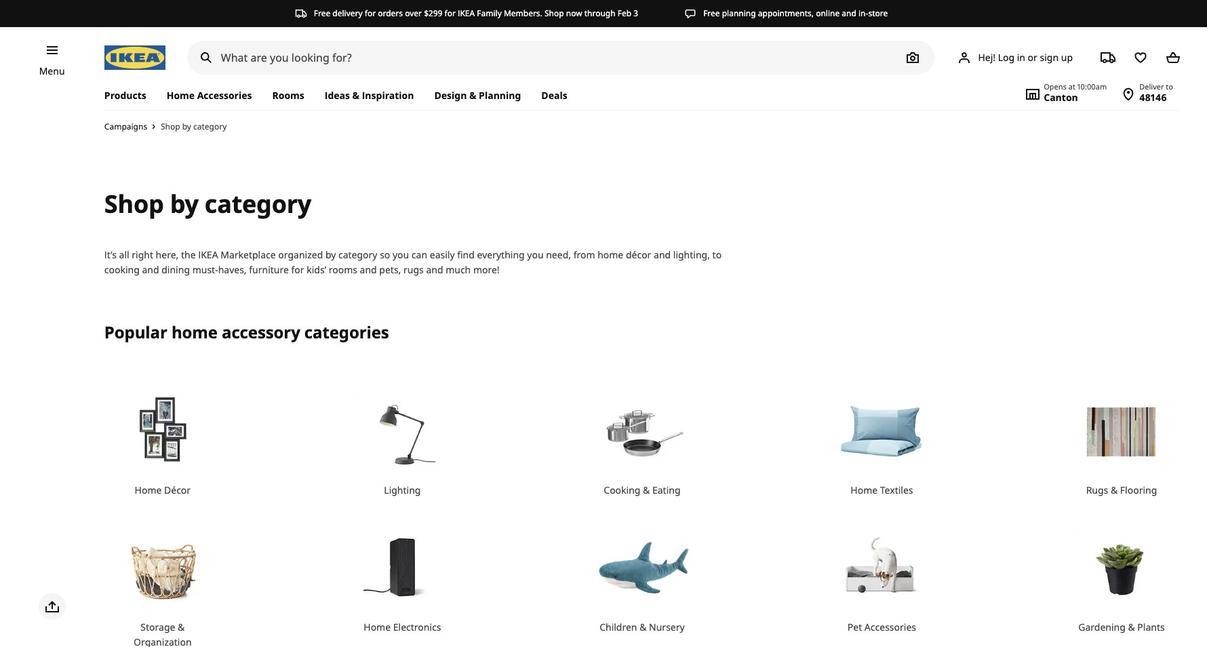 Task type: locate. For each thing, give the bounding box(es) containing it.
home
[[167, 89, 195, 102], [135, 483, 162, 496], [851, 483, 878, 496], [364, 620, 391, 633]]

shop by category down home accessories link
[[161, 121, 227, 132]]

rugs
[[1086, 483, 1108, 496]]

popular home accessory categories
[[104, 321, 389, 343]]

1 vertical spatial to
[[713, 248, 722, 261]]

& for design
[[469, 89, 476, 102]]

all
[[119, 248, 129, 261]]

category down home accessories link
[[193, 121, 227, 132]]

home
[[598, 248, 623, 261], [172, 321, 218, 343]]

hej!
[[978, 51, 996, 64]]

accessories left rooms
[[197, 89, 252, 102]]

accessories right pet
[[865, 620, 916, 633]]

home right popular
[[172, 321, 218, 343]]

category up marketplace in the left top of the page
[[205, 187, 311, 220]]

it's all right here, the ikea marketplace organized by category so you can easily find everything you need, from home décor and lighting, to cooking and dining must-haves, furniture for kids' rooms and pets, rugs and much more!
[[104, 248, 722, 276]]

& inside storage & organization
[[178, 620, 185, 633]]

at
[[1069, 81, 1076, 92]]

0 horizontal spatial accessories
[[197, 89, 252, 102]]

hej! log in or sign up
[[978, 51, 1073, 64]]

to right deliver on the right top of page
[[1166, 81, 1173, 92]]

ideas & inspiration
[[325, 89, 414, 102]]

dining
[[162, 263, 190, 276]]

rugs & flooring link
[[1086, 483, 1157, 496]]

nursery
[[649, 620, 685, 633]]

by up the rooms
[[325, 248, 336, 261]]

cooking
[[604, 483, 641, 496]]

1 horizontal spatial home
[[598, 248, 623, 261]]

more!
[[473, 263, 500, 276]]

shop lighting image
[[355, 382, 450, 477]]

marketplace
[[221, 248, 276, 261]]

and left pets,
[[360, 263, 377, 276]]

categories
[[304, 321, 389, 343]]

1 horizontal spatial accessories
[[865, 620, 916, 633]]

&
[[352, 89, 360, 102], [469, 89, 476, 102], [643, 483, 650, 496], [1111, 483, 1118, 496], [178, 620, 185, 633], [640, 620, 647, 633], [1128, 620, 1135, 633]]

to
[[1166, 81, 1173, 92], [713, 248, 722, 261]]

1 horizontal spatial to
[[1166, 81, 1173, 92]]

rooms link
[[262, 81, 315, 110]]

in-
[[859, 7, 868, 19]]

children & nursery link
[[600, 620, 685, 633]]

& right design
[[469, 89, 476, 102]]

0 horizontal spatial you
[[393, 248, 409, 261]]

shop up right
[[104, 187, 164, 220]]

shop by category
[[161, 121, 227, 132], [104, 187, 311, 220]]

1 you from the left
[[393, 248, 409, 261]]

1 free from the left
[[314, 7, 330, 19]]

by down home accessories link
[[182, 121, 191, 132]]

members.
[[504, 7, 542, 19]]

ikea up must-
[[198, 248, 218, 261]]

gardening & plants link
[[1079, 620, 1165, 633]]

0 vertical spatial by
[[182, 121, 191, 132]]

1 vertical spatial ikea
[[198, 248, 218, 261]]

by up the
[[170, 187, 199, 220]]

shop right campaigns link
[[161, 121, 180, 132]]

1 vertical spatial home
[[172, 321, 218, 343]]

0 vertical spatial home
[[598, 248, 623, 261]]

popular
[[104, 321, 167, 343]]

you right "so"
[[393, 248, 409, 261]]

ikea inside it's all right here, the ikea marketplace organized by category so you can easily find everything you need, from home décor and lighting, to cooking and dining must-haves, furniture for kids' rooms and pets, rugs and much more!
[[198, 248, 218, 261]]

and down easily
[[426, 263, 443, 276]]

by inside it's all right here, the ikea marketplace organized by category so you can easily find everything you need, from home décor and lighting, to cooking and dining must-haves, furniture for kids' rooms and pets, rugs and much more!
[[325, 248, 336, 261]]

home left décor
[[135, 483, 162, 496]]

0 horizontal spatial for
[[291, 263, 304, 276]]

ikea
[[458, 7, 475, 19], [198, 248, 218, 261]]

much
[[446, 263, 471, 276]]

0 vertical spatial to
[[1166, 81, 1173, 92]]

& right rugs
[[1111, 483, 1118, 496]]

home left textiles
[[851, 483, 878, 496]]

2 free from the left
[[703, 7, 720, 19]]

2 horizontal spatial for
[[445, 7, 456, 19]]

$299
[[424, 7, 442, 19]]

2 vertical spatial by
[[325, 248, 336, 261]]

48146
[[1140, 91, 1167, 104]]

to right lighting,
[[713, 248, 722, 261]]

for right $299
[[445, 7, 456, 19]]

for inside it's all right here, the ikea marketplace organized by category so you can easily find everything you need, from home décor and lighting, to cooking and dining must-haves, furniture for kids' rooms and pets, rugs and much more!
[[291, 263, 304, 276]]

delivery
[[333, 7, 363, 19]]

must-
[[192, 263, 218, 276]]

free
[[314, 7, 330, 19], [703, 7, 720, 19]]

deliver to 48146
[[1140, 81, 1173, 104]]

products link
[[104, 81, 156, 110]]

design & planning link
[[424, 81, 531, 110]]

ikea left family
[[458, 7, 475, 19]]

deals link
[[531, 81, 578, 110]]

deals
[[541, 89, 567, 102]]

0 horizontal spatial to
[[713, 248, 722, 261]]

shop cooking and eating image
[[595, 382, 690, 477]]

right
[[132, 248, 153, 261]]

0 vertical spatial shop
[[545, 7, 564, 19]]

rugs
[[404, 263, 424, 276]]

you left the 'need,'
[[527, 248, 544, 261]]

menu button
[[39, 64, 65, 79]]

through
[[584, 7, 616, 19]]

pets,
[[379, 263, 401, 276]]

& for gardening
[[1128, 620, 1135, 633]]

home left the electronics
[[364, 620, 391, 633]]

for down organized
[[291, 263, 304, 276]]

1 vertical spatial accessories
[[865, 620, 916, 633]]

storage & organization
[[134, 620, 192, 647]]

for left orders
[[365, 7, 376, 19]]

0 horizontal spatial home
[[172, 321, 218, 343]]

& left eating
[[643, 483, 650, 496]]

free for free planning appointments, online and in-store
[[703, 7, 720, 19]]

shop home textiles image
[[835, 382, 929, 477]]

& for rugs
[[1111, 483, 1118, 496]]

gardening
[[1079, 620, 1126, 633]]

0 horizontal spatial free
[[314, 7, 330, 19]]

category up the rooms
[[338, 248, 377, 261]]

2 vertical spatial shop
[[104, 187, 164, 220]]

you
[[393, 248, 409, 261], [527, 248, 544, 261]]

home textiles
[[851, 483, 913, 496]]

& right storage
[[178, 620, 185, 633]]

plants
[[1138, 620, 1165, 633]]

None search field
[[187, 41, 935, 75]]

0 vertical spatial ikea
[[458, 7, 475, 19]]

& right ideas at top
[[352, 89, 360, 102]]

home right from
[[598, 248, 623, 261]]

here,
[[156, 248, 179, 261]]

home for home textiles
[[851, 483, 878, 496]]

shop by category up the
[[104, 187, 311, 220]]

accessories
[[197, 89, 252, 102], [865, 620, 916, 633]]

ikea inside free delivery for orders over $299 for ikea family members. shop now through feb 3 link
[[458, 7, 475, 19]]

organized
[[278, 248, 323, 261]]

1 horizontal spatial you
[[527, 248, 544, 261]]

for
[[365, 7, 376, 19], [445, 7, 456, 19], [291, 263, 304, 276]]

furniture
[[249, 263, 289, 276]]

1 vertical spatial by
[[170, 187, 199, 220]]

1 vertical spatial category
[[205, 187, 311, 220]]

shop gardening and plants image
[[1074, 519, 1169, 614]]

1 horizontal spatial free
[[703, 7, 720, 19]]

& left plants
[[1128, 620, 1135, 633]]

0 horizontal spatial ikea
[[198, 248, 218, 261]]

1 vertical spatial shop by category
[[104, 187, 311, 220]]

and
[[842, 7, 857, 19], [654, 248, 671, 261], [142, 263, 159, 276], [360, 263, 377, 276], [426, 263, 443, 276]]

home décor
[[135, 483, 191, 496]]

store
[[868, 7, 888, 19]]

free left planning
[[703, 7, 720, 19]]

home décor link
[[135, 483, 191, 496]]

& left nursery
[[640, 620, 647, 633]]

find
[[457, 248, 475, 261]]

free for free delivery for orders over $299 for ikea family members. shop now through feb 3
[[314, 7, 330, 19]]

0 vertical spatial category
[[193, 121, 227, 132]]

& for cooking
[[643, 483, 650, 496]]

home electronics
[[364, 620, 441, 633]]

2 vertical spatial category
[[338, 248, 377, 261]]

free left delivery
[[314, 7, 330, 19]]

shop left now
[[545, 7, 564, 19]]

0 vertical spatial accessories
[[197, 89, 252, 102]]

1 horizontal spatial ikea
[[458, 7, 475, 19]]

home for home electronics
[[364, 620, 391, 633]]

home right products link
[[167, 89, 195, 102]]



Task type: vqa. For each thing, say whether or not it's contained in the screenshot.
1st seller from right
no



Task type: describe. For each thing, give the bounding box(es) containing it.
home electronics link
[[364, 620, 441, 633]]

décor
[[164, 483, 191, 496]]

free delivery for orders over $299 for ikea family members. shop now through feb 3 link
[[295, 7, 638, 20]]

need,
[[546, 248, 571, 261]]

opens at 10:00am canton
[[1044, 81, 1107, 104]]

over
[[405, 7, 422, 19]]

campaigns link
[[104, 121, 149, 132]]

rooms
[[329, 263, 357, 276]]

to inside deliver to 48146
[[1166, 81, 1173, 92]]

pet
[[848, 620, 862, 633]]

décor
[[626, 248, 651, 261]]

shop storage and organization image
[[115, 519, 210, 614]]

accessories for pet accessories
[[865, 620, 916, 633]]

design
[[434, 89, 467, 102]]

10:00am
[[1077, 81, 1107, 92]]

3
[[634, 7, 638, 19]]

rugs & flooring
[[1086, 483, 1157, 496]]

orders
[[378, 7, 403, 19]]

shop home electronics image
[[355, 519, 450, 614]]

category inside it's all right here, the ikea marketplace organized by category so you can easily find everything you need, from home décor and lighting, to cooking and dining must-haves, furniture for kids' rooms and pets, rugs and much more!
[[338, 248, 377, 261]]

eating
[[652, 483, 681, 496]]

free planning appointments, online and in-store link
[[684, 7, 888, 20]]

shop pet accessories image
[[835, 519, 929, 614]]

& for ideas
[[352, 89, 360, 102]]

& for storage
[[178, 620, 185, 633]]

accessories for home accessories
[[197, 89, 252, 102]]

lighting
[[384, 483, 421, 496]]

pet accessories
[[848, 620, 916, 633]]

lighting link
[[384, 483, 421, 496]]

lighting,
[[673, 248, 710, 261]]

haves,
[[218, 263, 247, 276]]

products
[[104, 89, 146, 102]]

everything
[[477, 248, 525, 261]]

gardening & plants
[[1079, 620, 1165, 633]]

shop rugs and flooring image
[[1074, 382, 1169, 477]]

free planning appointments, online and in-store
[[703, 7, 888, 19]]

from
[[574, 248, 595, 261]]

kids'
[[307, 263, 326, 276]]

2 you from the left
[[527, 248, 544, 261]]

organization
[[134, 635, 192, 647]]

children & nursery
[[600, 620, 685, 633]]

children
[[600, 620, 637, 633]]

pet accessories link
[[848, 620, 916, 633]]

easily
[[430, 248, 455, 261]]

the
[[181, 248, 196, 261]]

sign
[[1040, 51, 1059, 64]]

home accessories
[[167, 89, 252, 102]]

planning
[[722, 7, 756, 19]]

log
[[998, 51, 1015, 64]]

cooking & eating link
[[604, 483, 681, 496]]

ideas
[[325, 89, 350, 102]]

home accessories link
[[156, 81, 262, 110]]

opens
[[1044, 81, 1067, 92]]

flooring
[[1120, 483, 1157, 496]]

home inside it's all right here, the ikea marketplace organized by category so you can easily find everything you need, from home décor and lighting, to cooking and dining must-haves, furniture for kids' rooms and pets, rugs and much more!
[[598, 248, 623, 261]]

it's
[[104, 248, 117, 261]]

home textiles link
[[851, 483, 913, 496]]

can
[[412, 248, 427, 261]]

home for home accessories
[[167, 89, 195, 102]]

ikea logotype, go to start page image
[[104, 45, 165, 70]]

0 vertical spatial shop by category
[[161, 121, 227, 132]]

cooking
[[104, 263, 140, 276]]

rooms
[[272, 89, 304, 102]]

and down right
[[142, 263, 159, 276]]

menu
[[39, 64, 65, 77]]

Search by product text field
[[187, 41, 935, 75]]

canton
[[1044, 91, 1078, 104]]

campaigns
[[104, 121, 147, 132]]

family
[[477, 7, 502, 19]]

free delivery for orders over $299 for ikea family members. shop now through feb 3
[[314, 7, 638, 19]]

shop home decor image
[[115, 382, 210, 477]]

or
[[1028, 51, 1038, 64]]

cooking & eating
[[604, 483, 681, 496]]

and left in-
[[842, 7, 857, 19]]

deliver
[[1140, 81, 1164, 92]]

now
[[566, 7, 582, 19]]

so
[[380, 248, 390, 261]]

& for children
[[640, 620, 647, 633]]

1 horizontal spatial for
[[365, 7, 376, 19]]

electronics
[[393, 620, 441, 633]]

storage & organization link
[[134, 620, 192, 647]]

storage
[[141, 620, 175, 633]]

home for home décor
[[135, 483, 162, 496]]

inspiration
[[362, 89, 414, 102]]

hej! log in or sign up link
[[940, 44, 1089, 71]]

design & planning
[[434, 89, 521, 102]]

up
[[1061, 51, 1073, 64]]

1 vertical spatial shop
[[161, 121, 180, 132]]

to inside it's all right here, the ikea marketplace organized by category so you can easily find everything you need, from home décor and lighting, to cooking and dining must-haves, furniture for kids' rooms and pets, rugs and much more!
[[713, 248, 722, 261]]

and right décor
[[654, 248, 671, 261]]

shop baby and kids image
[[595, 519, 690, 614]]

in
[[1017, 51, 1025, 64]]

accessory
[[222, 321, 300, 343]]



